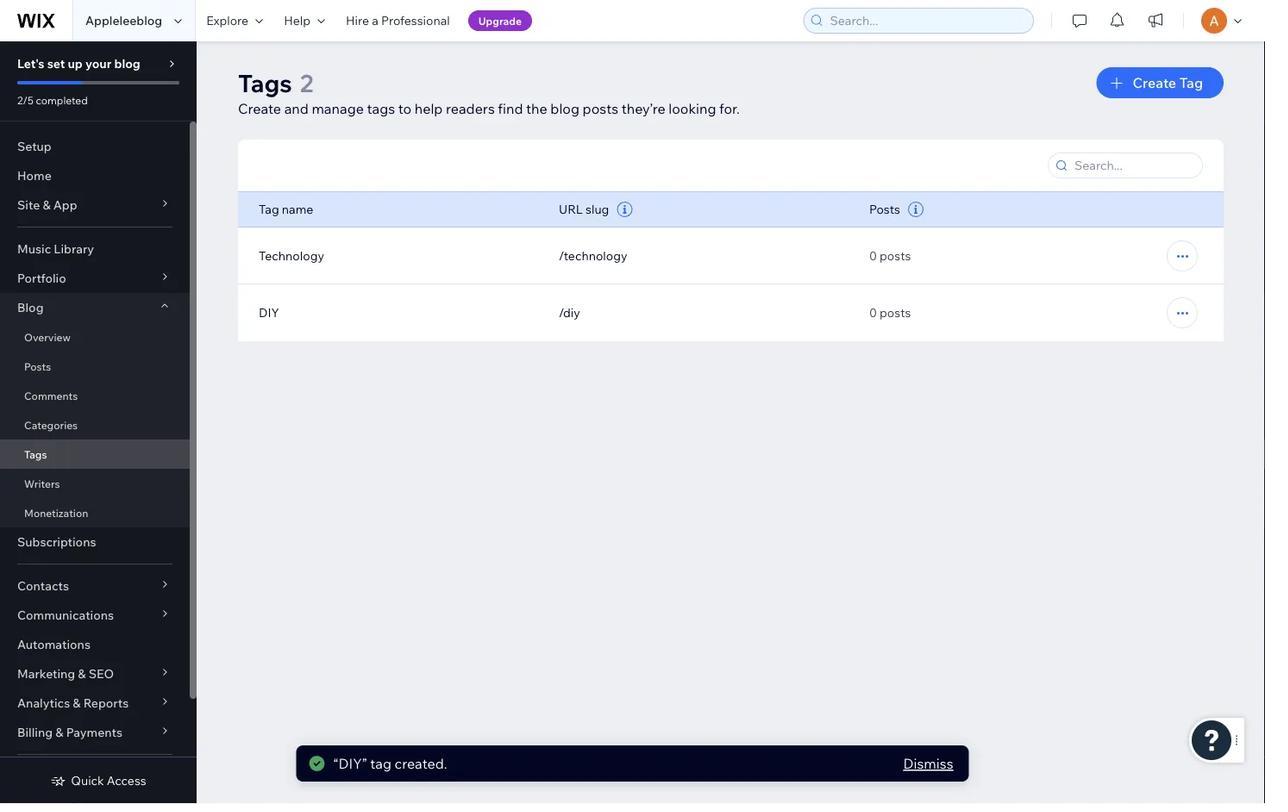 Task type: locate. For each thing, give the bounding box(es) containing it.
tags
[[367, 100, 395, 117]]

& inside popup button
[[55, 725, 63, 740]]

1 horizontal spatial blog
[[551, 100, 580, 117]]

dismiss
[[903, 756, 953, 773]]

0 vertical spatial posts
[[583, 100, 618, 117]]

0 posts for /technology
[[869, 248, 911, 263]]

1 vertical spatial posts
[[24, 360, 51, 373]]

let's
[[17, 56, 44, 71]]

a
[[372, 13, 378, 28]]

1 horizontal spatial posts
[[869, 202, 900, 217]]

quick access button
[[50, 774, 146, 789]]

0 for /diy
[[869, 305, 877, 320]]

0 horizontal spatial create
[[238, 100, 281, 117]]

seo
[[89, 667, 114, 682]]

app
[[53, 198, 77, 213]]

url slug
[[559, 202, 609, 217]]

posts for /technology
[[880, 248, 911, 263]]

help
[[415, 100, 443, 117]]

Search... field
[[825, 9, 1028, 33], [1069, 154, 1197, 178]]

tags up and
[[238, 68, 292, 98]]

diy button
[[259, 305, 279, 321]]

set
[[47, 56, 65, 71]]

2 vertical spatial posts
[[880, 305, 911, 320]]

tags inside tags link
[[24, 448, 47, 461]]

create inside tags 2 create and manage tags to help readers find the blog posts they're looking for.
[[238, 100, 281, 117]]

1 horizontal spatial tags
[[238, 68, 292, 98]]

setup
[[17, 139, 52, 154]]

/technology button
[[559, 248, 627, 264]]

alert containing "diy" tag created.
[[296, 746, 969, 782]]

alert
[[296, 746, 969, 782]]

1 vertical spatial 0 posts
[[869, 305, 911, 320]]

communications button
[[0, 601, 190, 630]]

0 horizontal spatial search... field
[[825, 9, 1028, 33]]

tags
[[238, 68, 292, 98], [24, 448, 47, 461]]

contacts button
[[0, 572, 190, 601]]

"diy" tag created.
[[333, 756, 447, 773]]

1 horizontal spatial create
[[1133, 74, 1177, 91]]

create tag
[[1133, 74, 1203, 91]]

0
[[869, 248, 877, 263], [869, 305, 877, 320]]

technology
[[259, 248, 324, 263]]

posts inside sidebar element
[[24, 360, 51, 373]]

to
[[398, 100, 412, 117]]

create
[[1133, 74, 1177, 91], [238, 100, 281, 117]]

quick
[[71, 774, 104, 789]]

technology button
[[259, 248, 324, 264]]

for.
[[719, 100, 740, 117]]

0 vertical spatial blog
[[114, 56, 140, 71]]

0 vertical spatial search... field
[[825, 9, 1028, 33]]

tags 2 create and manage tags to help readers find the blog posts they're looking for.
[[238, 68, 740, 117]]

analytics
[[17, 696, 70, 711]]

0 for /technology
[[869, 248, 877, 263]]

0 vertical spatial create
[[1133, 74, 1177, 91]]

0 vertical spatial 0 posts
[[869, 248, 911, 263]]

0 posts
[[869, 248, 911, 263], [869, 305, 911, 320]]

music
[[17, 241, 51, 257]]

& right billing
[[55, 725, 63, 740]]

1 horizontal spatial search... field
[[1069, 154, 1197, 178]]

0 vertical spatial 0
[[869, 248, 877, 263]]

& for billing
[[55, 725, 63, 740]]

subscriptions
[[17, 535, 96, 550]]

blog
[[114, 56, 140, 71], [551, 100, 580, 117]]

posts
[[583, 100, 618, 117], [880, 248, 911, 263], [880, 305, 911, 320]]

marketing
[[17, 667, 75, 682]]

1 vertical spatial 0
[[869, 305, 877, 320]]

2 0 posts from the top
[[869, 305, 911, 320]]

billing & payments button
[[0, 718, 190, 748]]

up
[[68, 56, 83, 71]]

url
[[559, 202, 583, 217]]

posts link
[[0, 352, 190, 381]]

1 0 posts from the top
[[869, 248, 911, 263]]

comments link
[[0, 381, 190, 411]]

contacts
[[17, 579, 69, 594]]

tag
[[1180, 74, 1203, 91], [259, 202, 279, 217]]

1 vertical spatial create
[[238, 100, 281, 117]]

posts for /diy
[[880, 305, 911, 320]]

0 horizontal spatial blog
[[114, 56, 140, 71]]

& left reports
[[73, 696, 81, 711]]

created.
[[395, 756, 447, 773]]

let's set up your blog
[[17, 56, 140, 71]]

tags inside tags 2 create and manage tags to help readers find the blog posts they're looking for.
[[238, 68, 292, 98]]

marketing & seo
[[17, 667, 114, 682]]

tags up writers
[[24, 448, 47, 461]]

2
[[300, 68, 313, 98]]

blog inside tags 2 create and manage tags to help readers find the blog posts they're looking for.
[[551, 100, 580, 117]]

& left seo
[[78, 667, 86, 682]]

1 vertical spatial tags
[[24, 448, 47, 461]]

0 vertical spatial tags
[[238, 68, 292, 98]]

posts inside tags 2 create and manage tags to help readers find the blog posts they're looking for.
[[583, 100, 618, 117]]

readers
[[446, 100, 495, 117]]

0 vertical spatial tag
[[1180, 74, 1203, 91]]

2/5 completed
[[17, 94, 88, 107]]

1 vertical spatial posts
[[880, 248, 911, 263]]

professional
[[381, 13, 450, 28]]

0 horizontal spatial posts
[[24, 360, 51, 373]]

"diy"
[[333, 756, 367, 773]]

1 horizontal spatial tag
[[1180, 74, 1203, 91]]

2 0 from the top
[[869, 305, 877, 320]]

&
[[43, 198, 51, 213], [78, 667, 86, 682], [73, 696, 81, 711], [55, 725, 63, 740]]

blog right the
[[551, 100, 580, 117]]

writers link
[[0, 469, 190, 499]]

help
[[284, 13, 310, 28]]

the
[[526, 100, 547, 117]]

site & app
[[17, 198, 77, 213]]

0 horizontal spatial tags
[[24, 448, 47, 461]]

subscriptions link
[[0, 528, 190, 557]]

posts
[[869, 202, 900, 217], [24, 360, 51, 373]]

analytics & reports
[[17, 696, 129, 711]]

blog right the your
[[114, 56, 140, 71]]

0 horizontal spatial tag
[[259, 202, 279, 217]]

1 vertical spatial blog
[[551, 100, 580, 117]]

1 0 from the top
[[869, 248, 877, 263]]

& right "site"
[[43, 198, 51, 213]]



Task type: describe. For each thing, give the bounding box(es) containing it.
0 vertical spatial posts
[[869, 202, 900, 217]]

portfolio
[[17, 271, 66, 286]]

monetization link
[[0, 499, 190, 528]]

find
[[498, 100, 523, 117]]

automations link
[[0, 630, 190, 660]]

hire a professional link
[[335, 0, 460, 41]]

hire a professional
[[346, 13, 450, 28]]

marketing & seo button
[[0, 660, 190, 689]]

sidebar element
[[0, 41, 197, 805]]

tag
[[370, 756, 392, 773]]

site & app button
[[0, 191, 190, 220]]

portfolio button
[[0, 264, 190, 293]]

looking
[[669, 100, 716, 117]]

writers
[[24, 477, 60, 490]]

/diy
[[559, 305, 580, 320]]

automations
[[17, 637, 90, 652]]

analytics & reports button
[[0, 689, 190, 718]]

tags for tags 2 create and manage tags to help readers find the blog posts they're looking for.
[[238, 68, 292, 98]]

quick access
[[71, 774, 146, 789]]

completed
[[36, 94, 88, 107]]

and
[[284, 100, 309, 117]]

upgrade
[[478, 14, 522, 27]]

0 posts for /diy
[[869, 305, 911, 320]]

reports
[[83, 696, 129, 711]]

/diy button
[[559, 305, 580, 321]]

billing & payments
[[17, 725, 122, 740]]

create tag button
[[1097, 67, 1224, 98]]

blog button
[[0, 293, 190, 323]]

tags link
[[0, 440, 190, 469]]

& for site
[[43, 198, 51, 213]]

comments
[[24, 389, 78, 402]]

your
[[85, 56, 111, 71]]

manage
[[312, 100, 364, 117]]

blog inside sidebar element
[[114, 56, 140, 71]]

communications
[[17, 608, 114, 623]]

name
[[282, 202, 313, 217]]

overview link
[[0, 323, 190, 352]]

payments
[[66, 725, 122, 740]]

& for marketing
[[78, 667, 86, 682]]

library
[[54, 241, 94, 257]]

dismiss button
[[903, 754, 953, 774]]

1 vertical spatial tag
[[259, 202, 279, 217]]

site
[[17, 198, 40, 213]]

create inside button
[[1133, 74, 1177, 91]]

categories link
[[0, 411, 190, 440]]

1 vertical spatial search... field
[[1069, 154, 1197, 178]]

home link
[[0, 161, 190, 191]]

categories
[[24, 419, 78, 432]]

tag name
[[259, 202, 313, 217]]

/technology
[[559, 248, 627, 263]]

help button
[[274, 0, 335, 41]]

diy
[[259, 305, 279, 320]]

hire
[[346, 13, 369, 28]]

2/5
[[17, 94, 34, 107]]

tags for tags
[[24, 448, 47, 461]]

setup link
[[0, 132, 190, 161]]

explore
[[206, 13, 248, 28]]

access
[[107, 774, 146, 789]]

monetization
[[24, 507, 88, 520]]

upgrade button
[[468, 10, 532, 31]]

slug
[[586, 202, 609, 217]]

& for analytics
[[73, 696, 81, 711]]

they're
[[622, 100, 666, 117]]

billing
[[17, 725, 53, 740]]

appleleeblog
[[85, 13, 162, 28]]

home
[[17, 168, 52, 183]]

tag inside button
[[1180, 74, 1203, 91]]

music library
[[17, 241, 94, 257]]

overview
[[24, 331, 71, 344]]

blog
[[17, 300, 44, 315]]



Task type: vqa. For each thing, say whether or not it's contained in the screenshot.
the readers
yes



